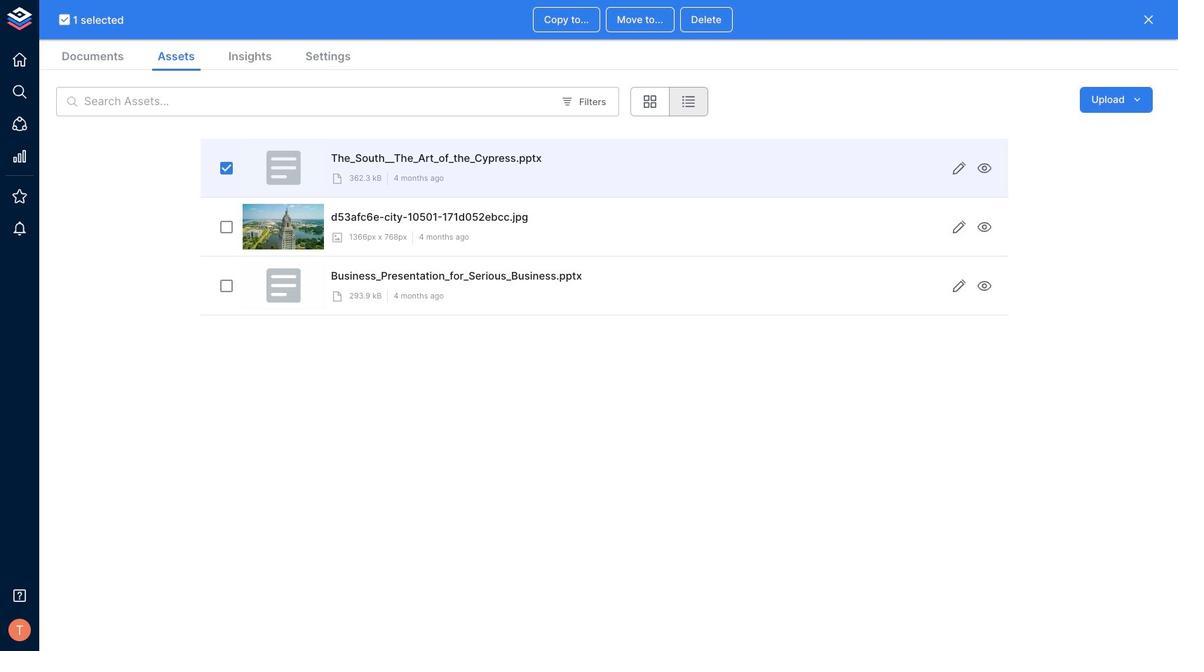 Task type: describe. For each thing, give the bounding box(es) containing it.
Search Assets... text field
[[84, 87, 554, 116]]



Task type: vqa. For each thing, say whether or not it's contained in the screenshot.
Tb
no



Task type: locate. For each thing, give the bounding box(es) containing it.
d53afc6e city 10501 171d052ebcc.jpg image
[[243, 204, 324, 250]]

group
[[631, 87, 709, 116]]



